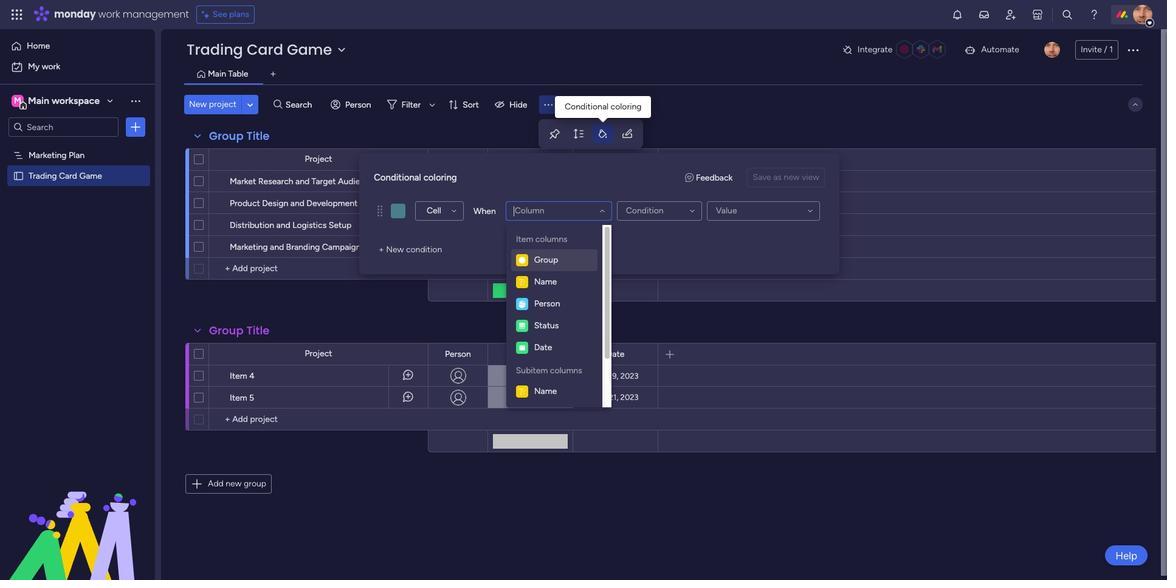 Task type: describe. For each thing, give the bounding box(es) containing it.
2 name from the top
[[534, 386, 557, 397]]

marketing for marketing and branding campaign
[[230, 242, 268, 252]]

main table
[[208, 69, 248, 79]]

0 horizontal spatial coloring
[[424, 172, 457, 183]]

product
[[230, 198, 260, 209]]

date for status 'field' for 2nd the group title field from the bottom's person field
[[607, 154, 625, 165]]

list box containing marketing plan
[[0, 142, 155, 350]]

see plans
[[213, 9, 249, 19]]

/
[[1105, 44, 1108, 55]]

columns for item columns
[[536, 234, 568, 244]]

lottie animation element
[[0, 457, 155, 580]]

new inside "button"
[[189, 99, 207, 109]]

distribution and logistics setup
[[230, 220, 352, 231]]

nov for marketing and branding campaign
[[593, 242, 607, 251]]

target
[[312, 176, 336, 187]]

update feed image
[[979, 9, 991, 21]]

view
[[802, 172, 820, 182]]

0 vertical spatial conditional coloring
[[565, 102, 642, 112]]

save
[[753, 172, 772, 182]]

19,
[[609, 371, 619, 380]]

18,
[[609, 198, 619, 207]]

nov for item 4
[[593, 371, 607, 380]]

cell
[[427, 206, 441, 216]]

item 4
[[230, 371, 255, 381]]

work for my
[[42, 61, 60, 72]]

title for 1st the group title field from the bottom
[[247, 323, 270, 338]]

2 group title field from the top
[[206, 323, 273, 339]]

my
[[28, 61, 40, 72]]

date up the subitem columns
[[534, 342, 552, 353]]

working on it
[[505, 198, 556, 208]]

4
[[249, 371, 255, 381]]

2 nov 21, 2023 from the top
[[593, 393, 639, 402]]

condition
[[406, 244, 442, 255]]

design
[[262, 198, 288, 209]]

and left target
[[296, 176, 310, 187]]

working
[[505, 198, 537, 208]]

game inside list box
[[79, 170, 102, 181]]

1 vertical spatial status
[[534, 321, 559, 331]]

status for status 'field' for 2nd the group title field from the bottom's person field
[[518, 154, 543, 165]]

plans
[[229, 9, 249, 19]]

project
[[209, 99, 237, 109]]

1 group title field from the top
[[206, 128, 273, 144]]

monday
[[54, 7, 96, 21]]

+ new condition
[[379, 244, 442, 255]]

date field for 1st the group title field from the bottom person field status 'field'
[[604, 348, 628, 361]]

invite members image
[[1005, 9, 1017, 21]]

Search field
[[283, 96, 319, 113]]

table
[[228, 69, 248, 79]]

16,
[[609, 242, 619, 251]]

0 vertical spatial coloring
[[611, 102, 642, 112]]

column
[[515, 206, 545, 216]]

product design and development
[[230, 198, 358, 209]]

sort button
[[443, 95, 486, 114]]

notifications image
[[952, 9, 964, 21]]

value
[[716, 206, 737, 216]]

lottie animation image
[[0, 457, 155, 580]]

1 inside invite / 1 button
[[1110, 44, 1114, 55]]

filter button
[[382, 95, 440, 114]]

5 nov from the top
[[593, 393, 607, 402]]

workspace image
[[12, 94, 24, 108]]

0 horizontal spatial options image
[[130, 121, 142, 133]]

feedback link
[[686, 171, 733, 184]]

0 vertical spatial game
[[287, 40, 332, 60]]

home option
[[7, 36, 148, 56]]

and down distribution and logistics setup on the left top of the page
[[270, 242, 284, 252]]

and down the design
[[276, 220, 291, 231]]

invite / 1
[[1081, 44, 1114, 55]]

workspace
[[52, 95, 100, 106]]

+
[[379, 244, 384, 255]]

market research and target audience analysis
[[230, 176, 407, 187]]

group title for 2nd the group title field from the bottom
[[209, 128, 270, 144]]

new project
[[189, 99, 237, 109]]

branding
[[286, 242, 320, 252]]

filter
[[402, 99, 421, 110]]

v2 search image
[[274, 98, 283, 111]]

angle down image
[[247, 100, 253, 109]]

2 2023 from the top
[[621, 220, 639, 229]]

monday marketplace image
[[1032, 9, 1044, 21]]

market
[[230, 176, 256, 187]]

status field for 2nd the group title field from the bottom's person field
[[515, 153, 546, 166]]

marketing for marketing plan
[[29, 150, 67, 160]]

person field for 1st the group title field from the bottom
[[442, 348, 474, 361]]

1 button
[[389, 170, 428, 192]]

home
[[27, 41, 50, 51]]

feedback
[[696, 172, 733, 183]]

0 horizontal spatial conditional coloring
[[374, 172, 457, 183]]

2 nov from the top
[[593, 220, 607, 229]]

monday work management
[[54, 7, 189, 21]]

stuck
[[520, 220, 542, 230]]

logistics
[[293, 220, 327, 231]]

see plans button
[[196, 5, 255, 24]]

item for item columns
[[516, 234, 534, 244]]

add view image
[[271, 70, 276, 79]]

new inside button
[[386, 244, 404, 255]]

my work
[[28, 61, 60, 72]]

distribution
[[230, 220, 274, 231]]

m
[[14, 95, 21, 106]]

1 nov 21, 2023 from the top
[[593, 220, 639, 229]]

workspace options image
[[130, 95, 142, 107]]

nov for product design and development
[[592, 198, 607, 207]]

hide button
[[490, 95, 535, 114]]

integrate button
[[837, 37, 955, 63]]

subitem
[[516, 366, 548, 376]]

+ new condition button
[[374, 240, 447, 260]]

see
[[213, 9, 227, 19]]

main for main table
[[208, 69, 226, 79]]

automate button
[[960, 40, 1025, 60]]

add
[[208, 479, 224, 489]]

as
[[774, 172, 782, 182]]

setup
[[329, 220, 352, 231]]

group for 2nd the group title field from the bottom's person field
[[209, 128, 244, 144]]

1 horizontal spatial trading card game
[[187, 40, 332, 60]]



Task type: vqa. For each thing, say whether or not it's contained in the screenshot.
CRM related to monday sales CRM Pro trial |
no



Task type: locate. For each thing, give the bounding box(es) containing it.
new right as
[[784, 172, 800, 182]]

0 vertical spatial main
[[208, 69, 226, 79]]

1 person field from the top
[[442, 153, 474, 166]]

card inside list box
[[59, 170, 77, 181]]

21,
[[609, 220, 619, 229], [609, 393, 619, 402]]

group title field down angle down icon on the top left of the page
[[206, 128, 273, 144]]

arrow down image
[[425, 97, 440, 112]]

main right workspace icon
[[28, 95, 49, 106]]

1
[[1110, 44, 1114, 55], [412, 180, 414, 187]]

2023 for item 4
[[621, 371, 639, 380]]

main table button
[[205, 68, 251, 81]]

1 vertical spatial 1
[[412, 180, 414, 187]]

0 vertical spatial 1
[[1110, 44, 1114, 55]]

1 vertical spatial date field
[[604, 348, 628, 361]]

work right my
[[42, 61, 60, 72]]

work
[[98, 7, 120, 21], [42, 61, 60, 72]]

title for 2nd the group title field from the bottom
[[247, 128, 270, 144]]

audience
[[338, 176, 374, 187]]

1 vertical spatial conditional coloring
[[374, 172, 457, 183]]

1 horizontal spatial 1
[[1110, 44, 1114, 55]]

columns down 'stuck'
[[536, 234, 568, 244]]

main left table
[[208, 69, 226, 79]]

0 vertical spatial card
[[247, 40, 283, 60]]

status field up working on it
[[515, 153, 546, 166]]

4 2023 from the top
[[621, 371, 639, 380]]

invite / 1 button
[[1076, 40, 1119, 60]]

game up search field
[[287, 40, 332, 60]]

item 5
[[230, 393, 254, 403]]

james peterson image
[[1045, 42, 1061, 58]]

group
[[244, 479, 266, 489]]

Person field
[[442, 153, 474, 166], [442, 348, 474, 361]]

game down 'plan' in the left top of the page
[[79, 170, 102, 181]]

0 vertical spatial nov 21, 2023
[[593, 220, 639, 229]]

select product image
[[11, 9, 23, 21]]

2 vertical spatial item
[[230, 393, 247, 403]]

0 vertical spatial + add project text field
[[215, 262, 423, 276]]

date up nov 19, 2023 on the bottom of the page
[[607, 349, 625, 359]]

trading up "main table" at the top of the page
[[187, 40, 243, 60]]

2 group title from the top
[[209, 323, 270, 338]]

1 vertical spatial marketing
[[230, 242, 268, 252]]

options image
[[1126, 43, 1141, 57], [130, 121, 142, 133], [661, 151, 684, 169]]

item columns
[[516, 234, 568, 244]]

0 vertical spatial project
[[305, 154, 332, 164]]

item left the 4
[[230, 371, 247, 381]]

nov 16, 2023
[[593, 242, 639, 251]]

0 vertical spatial trading
[[187, 40, 243, 60]]

2 person field from the top
[[442, 348, 474, 361]]

1 vertical spatial + add project text field
[[215, 412, 423, 427]]

main inside workspace selection element
[[28, 95, 49, 106]]

marketing plan
[[29, 150, 85, 160]]

my work option
[[7, 57, 148, 77]]

0 vertical spatial trading card game
[[187, 40, 332, 60]]

1 right /
[[1110, 44, 1114, 55]]

title down angle down icon on the top left of the page
[[247, 128, 270, 144]]

help
[[1116, 549, 1138, 562]]

coloring down main table tab list
[[611, 102, 642, 112]]

project for 1st the group title field from the bottom
[[305, 348, 332, 359]]

status up working on it
[[518, 154, 543, 165]]

0 horizontal spatial work
[[42, 61, 60, 72]]

Status field
[[515, 153, 546, 166], [515, 348, 546, 361]]

1 vertical spatial main
[[28, 95, 49, 106]]

2 status field from the top
[[515, 348, 546, 361]]

1 vertical spatial trading card game
[[29, 170, 102, 181]]

2 21, from the top
[[609, 393, 619, 402]]

columns
[[536, 234, 568, 244], [550, 366, 582, 376]]

help image
[[1089, 9, 1101, 21]]

1 right analysis
[[412, 180, 414, 187]]

date up nov 18, 2023 at the right of the page
[[607, 154, 625, 165]]

invite
[[1081, 44, 1103, 55]]

group title up item 4
[[209, 323, 270, 338]]

v2 user feedback image
[[686, 172, 694, 183]]

0 vertical spatial status field
[[515, 153, 546, 166]]

1 vertical spatial trading
[[29, 170, 57, 181]]

Search in workspace field
[[26, 120, 102, 134]]

0 horizontal spatial card
[[59, 170, 77, 181]]

1 horizontal spatial card
[[247, 40, 283, 60]]

0 horizontal spatial trading
[[29, 170, 57, 181]]

group up item 4
[[209, 323, 244, 338]]

group title for 1st the group title field from the bottom
[[209, 323, 270, 338]]

nov 21, 2023
[[593, 220, 639, 229], [593, 393, 639, 402]]

collapse image
[[1131, 100, 1141, 109]]

1 project from the top
[[305, 154, 332, 164]]

add new group
[[208, 479, 266, 489]]

group down the 'project'
[[209, 128, 244, 144]]

1 2023 from the top
[[621, 198, 639, 207]]

conditional
[[565, 102, 609, 112], [374, 172, 421, 183]]

new
[[189, 99, 207, 109], [386, 244, 404, 255]]

project for 2nd the group title field from the bottom
[[305, 154, 332, 164]]

main for main workspace
[[28, 95, 49, 106]]

0 vertical spatial 21,
[[609, 220, 619, 229]]

1 vertical spatial person field
[[442, 348, 474, 361]]

title up the 4
[[247, 323, 270, 338]]

0 vertical spatial title
[[247, 128, 270, 144]]

0 vertical spatial group title field
[[206, 128, 273, 144]]

options image right /
[[1126, 43, 1141, 57]]

nov down nov 18, 2023 at the right of the page
[[593, 220, 607, 229]]

2023 down nov 19, 2023 on the bottom of the page
[[621, 393, 639, 402]]

0 horizontal spatial new
[[226, 479, 242, 489]]

marketing and branding campaign
[[230, 242, 361, 252]]

1 horizontal spatial conditional coloring
[[565, 102, 642, 112]]

0 vertical spatial new
[[784, 172, 800, 182]]

0 vertical spatial name
[[534, 277, 557, 287]]

work right monday
[[98, 7, 120, 21]]

coloring up cell
[[424, 172, 457, 183]]

1 horizontal spatial conditional
[[565, 102, 609, 112]]

trading
[[187, 40, 243, 60], [29, 170, 57, 181]]

trading right public board image
[[29, 170, 57, 181]]

james peterson image
[[1134, 5, 1153, 24]]

1 vertical spatial game
[[79, 170, 102, 181]]

tab inside main table tab list
[[264, 64, 283, 84]]

0 horizontal spatial new
[[189, 99, 207, 109]]

1 horizontal spatial new
[[386, 244, 404, 255]]

help button
[[1106, 546, 1148, 566]]

1 inside 1 "button"
[[412, 180, 414, 187]]

nov left 16, at the right top of the page
[[593, 242, 607, 251]]

1 vertical spatial options image
[[130, 121, 142, 133]]

public board image
[[13, 170, 24, 181]]

search everything image
[[1062, 9, 1074, 21]]

1 vertical spatial project
[[305, 348, 332, 359]]

new left the 'project'
[[189, 99, 207, 109]]

1 21, from the top
[[609, 220, 619, 229]]

Group Title field
[[206, 128, 273, 144], [206, 323, 273, 339]]

nov 21, 2023 down nov 19, 2023 on the bottom of the page
[[593, 393, 639, 402]]

hide
[[510, 99, 528, 110]]

analysis
[[376, 176, 407, 187]]

marketing inside list box
[[29, 150, 67, 160]]

0 vertical spatial date field
[[604, 153, 628, 166]]

trading inside list box
[[29, 170, 57, 181]]

1 vertical spatial conditional
[[374, 172, 421, 183]]

0 vertical spatial item
[[516, 234, 534, 244]]

person
[[345, 99, 371, 110], [445, 154, 471, 165], [534, 299, 560, 309], [445, 349, 471, 359]]

1 nov from the top
[[592, 198, 607, 207]]

1 horizontal spatial marketing
[[230, 242, 268, 252]]

status up the subitem columns
[[534, 321, 559, 331]]

nov 21, 2023 up nov 16, 2023
[[593, 220, 639, 229]]

1 horizontal spatial new
[[784, 172, 800, 182]]

group title field up item 4
[[206, 323, 273, 339]]

0 vertical spatial group
[[209, 128, 244, 144]]

1 vertical spatial status field
[[515, 348, 546, 361]]

0 horizontal spatial game
[[79, 170, 102, 181]]

trading card game up 'add view' icon
[[187, 40, 332, 60]]

trading card game button
[[184, 40, 352, 60]]

date for 1st the group title field from the bottom person field status 'field'
[[607, 349, 625, 359]]

status up the subitem
[[518, 349, 543, 359]]

1 vertical spatial nov 21, 2023
[[593, 393, 639, 402]]

main inside button
[[208, 69, 226, 79]]

0 vertical spatial new
[[189, 99, 207, 109]]

status
[[518, 154, 543, 165], [534, 321, 559, 331], [518, 349, 543, 359]]

1 status field from the top
[[515, 153, 546, 166]]

item for item 4
[[230, 371, 247, 381]]

1 horizontal spatial main
[[208, 69, 226, 79]]

0 vertical spatial marketing
[[29, 150, 67, 160]]

1 vertical spatial new
[[226, 479, 242, 489]]

status for 1st the group title field from the bottom person field status 'field'
[[518, 349, 543, 359]]

title
[[247, 128, 270, 144], [247, 323, 270, 338]]

automate
[[982, 44, 1020, 55]]

1 title from the top
[[247, 128, 270, 144]]

21, down 19,
[[609, 393, 619, 402]]

option
[[0, 144, 155, 146]]

group down done
[[534, 255, 558, 265]]

2 title from the top
[[247, 323, 270, 338]]

new
[[784, 172, 800, 182], [226, 479, 242, 489]]

1 horizontal spatial options image
[[661, 151, 684, 169]]

research
[[258, 176, 293, 187]]

2 project from the top
[[305, 348, 332, 359]]

when
[[474, 206, 496, 216]]

0 horizontal spatial trading card game
[[29, 170, 102, 181]]

1 vertical spatial new
[[386, 244, 404, 255]]

item left 5
[[230, 393, 247, 403]]

conditional coloring up cell
[[374, 172, 457, 183]]

save as new view button
[[748, 168, 825, 187]]

2 vertical spatial group
[[209, 323, 244, 338]]

main table tab list
[[184, 64, 1143, 85]]

marketing left 'plan' in the left top of the page
[[29, 150, 67, 160]]

work inside option
[[42, 61, 60, 72]]

and
[[296, 176, 310, 187], [291, 198, 305, 209], [276, 220, 291, 231], [270, 242, 284, 252]]

group title down angle down icon on the top left of the page
[[209, 128, 270, 144]]

item down 'stuck'
[[516, 234, 534, 244]]

home link
[[7, 36, 148, 56]]

0 vertical spatial conditional
[[565, 102, 609, 112]]

2 date field from the top
[[604, 348, 628, 361]]

condition
[[626, 206, 664, 216]]

workspace selection element
[[12, 94, 102, 109]]

conditional coloring right menu icon
[[565, 102, 642, 112]]

date field for status 'field' for 2nd the group title field from the bottom's person field
[[604, 153, 628, 166]]

status field for 1st the group title field from the bottom person field
[[515, 348, 546, 361]]

4 nov from the top
[[593, 371, 607, 380]]

2023 right 19,
[[621, 371, 639, 380]]

nov 19, 2023
[[593, 371, 639, 380]]

1 vertical spatial work
[[42, 61, 60, 72]]

marketing
[[29, 150, 67, 160], [230, 242, 268, 252]]

group for 1st the group title field from the bottom person field
[[209, 323, 244, 338]]

0 horizontal spatial 1
[[412, 180, 414, 187]]

name down the subitem columns
[[534, 386, 557, 397]]

main
[[208, 69, 226, 79], [28, 95, 49, 106]]

person button
[[326, 95, 379, 114]]

name down done
[[534, 277, 557, 287]]

development
[[307, 198, 358, 209]]

list box
[[0, 142, 155, 350]]

2023 right 16, at the right top of the page
[[621, 242, 639, 251]]

2 vertical spatial status
[[518, 349, 543, 359]]

card up 'add view' icon
[[247, 40, 283, 60]]

0 vertical spatial options image
[[1126, 43, 1141, 57]]

0 vertical spatial status
[[518, 154, 543, 165]]

1 vertical spatial name
[[534, 386, 557, 397]]

my work link
[[7, 57, 148, 77]]

group
[[209, 128, 244, 144], [534, 255, 558, 265], [209, 323, 244, 338]]

2023 for marketing and branding campaign
[[621, 242, 639, 251]]

marketing down the distribution
[[230, 242, 268, 252]]

new right add
[[226, 479, 242, 489]]

0 vertical spatial person field
[[442, 153, 474, 166]]

card down 'plan' in the left top of the page
[[59, 170, 77, 181]]

integrate
[[858, 44, 893, 55]]

1 horizontal spatial work
[[98, 7, 120, 21]]

1 vertical spatial group title field
[[206, 323, 273, 339]]

options image up condition
[[661, 151, 684, 169]]

date field up nov 19, 2023 on the bottom of the page
[[604, 348, 628, 361]]

it
[[551, 198, 556, 208]]

work for monday
[[98, 7, 120, 21]]

management
[[123, 7, 189, 21]]

person inside popup button
[[345, 99, 371, 110]]

new right + on the top left
[[386, 244, 404, 255]]

nov 18, 2023
[[592, 198, 639, 207]]

1 + add project text field from the top
[[215, 262, 423, 276]]

2023
[[621, 198, 639, 207], [621, 220, 639, 229], [621, 242, 639, 251], [621, 371, 639, 380], [621, 393, 639, 402]]

nov down nov 19, 2023 on the bottom of the page
[[593, 393, 607, 402]]

2023 down condition
[[621, 220, 639, 229]]

item for item 5
[[230, 393, 247, 403]]

1 vertical spatial 21,
[[609, 393, 619, 402]]

sort
[[463, 99, 479, 110]]

tab
[[264, 64, 283, 84]]

columns right the subitem
[[550, 366, 582, 376]]

save as new view
[[753, 172, 820, 182]]

2 vertical spatial options image
[[661, 151, 684, 169]]

0 vertical spatial work
[[98, 7, 120, 21]]

0 horizontal spatial conditional
[[374, 172, 421, 183]]

1 group title from the top
[[209, 128, 270, 144]]

menu image
[[542, 99, 554, 110]]

0 horizontal spatial marketing
[[29, 150, 67, 160]]

2023 right 18,
[[621, 198, 639, 207]]

2 horizontal spatial options image
[[1126, 43, 1141, 57]]

conditional coloring
[[565, 102, 642, 112], [374, 172, 457, 183]]

plan
[[69, 150, 85, 160]]

date field up nov 18, 2023 at the right of the page
[[604, 153, 628, 166]]

new project button
[[184, 95, 242, 114]]

Date field
[[604, 153, 628, 166], [604, 348, 628, 361]]

and right the design
[[291, 198, 305, 209]]

done
[[521, 241, 541, 252]]

3 2023 from the top
[[621, 242, 639, 251]]

1 vertical spatial columns
[[550, 366, 582, 376]]

trading card game down the marketing plan
[[29, 170, 102, 181]]

1 name from the top
[[534, 277, 557, 287]]

nov left 19,
[[593, 371, 607, 380]]

nov
[[592, 198, 607, 207], [593, 220, 607, 229], [593, 242, 607, 251], [593, 371, 607, 380], [593, 393, 607, 402]]

subitem columns
[[516, 366, 582, 376]]

1 vertical spatial title
[[247, 323, 270, 338]]

main workspace
[[28, 95, 100, 106]]

1 vertical spatial coloring
[[424, 172, 457, 183]]

21, up 16, at the right top of the page
[[609, 220, 619, 229]]

1 vertical spatial group title
[[209, 323, 270, 338]]

2 + add project text field from the top
[[215, 412, 423, 427]]

1 vertical spatial item
[[230, 371, 247, 381]]

1 vertical spatial group
[[534, 255, 558, 265]]

1 horizontal spatial game
[[287, 40, 332, 60]]

options image down workspace options image
[[130, 121, 142, 133]]

0 horizontal spatial main
[[28, 95, 49, 106]]

5
[[249, 393, 254, 403]]

1 date field from the top
[[604, 153, 628, 166]]

status field up the subitem
[[515, 348, 546, 361]]

1 vertical spatial card
[[59, 170, 77, 181]]

2023 for product design and development
[[621, 198, 639, 207]]

nov left 18,
[[592, 198, 607, 207]]

5 2023 from the top
[[621, 393, 639, 402]]

3 nov from the top
[[593, 242, 607, 251]]

campaign
[[322, 242, 361, 252]]

project
[[305, 154, 332, 164], [305, 348, 332, 359]]

person field for 2nd the group title field from the bottom
[[442, 153, 474, 166]]

0 vertical spatial group title
[[209, 128, 270, 144]]

on
[[539, 198, 549, 208]]

1 horizontal spatial trading
[[187, 40, 243, 60]]

1 horizontal spatial coloring
[[611, 102, 642, 112]]

0 vertical spatial columns
[[536, 234, 568, 244]]

columns for subitem columns
[[550, 366, 582, 376]]

+ Add project text field
[[215, 262, 423, 276], [215, 412, 423, 427]]

add new group button
[[185, 474, 272, 494]]



